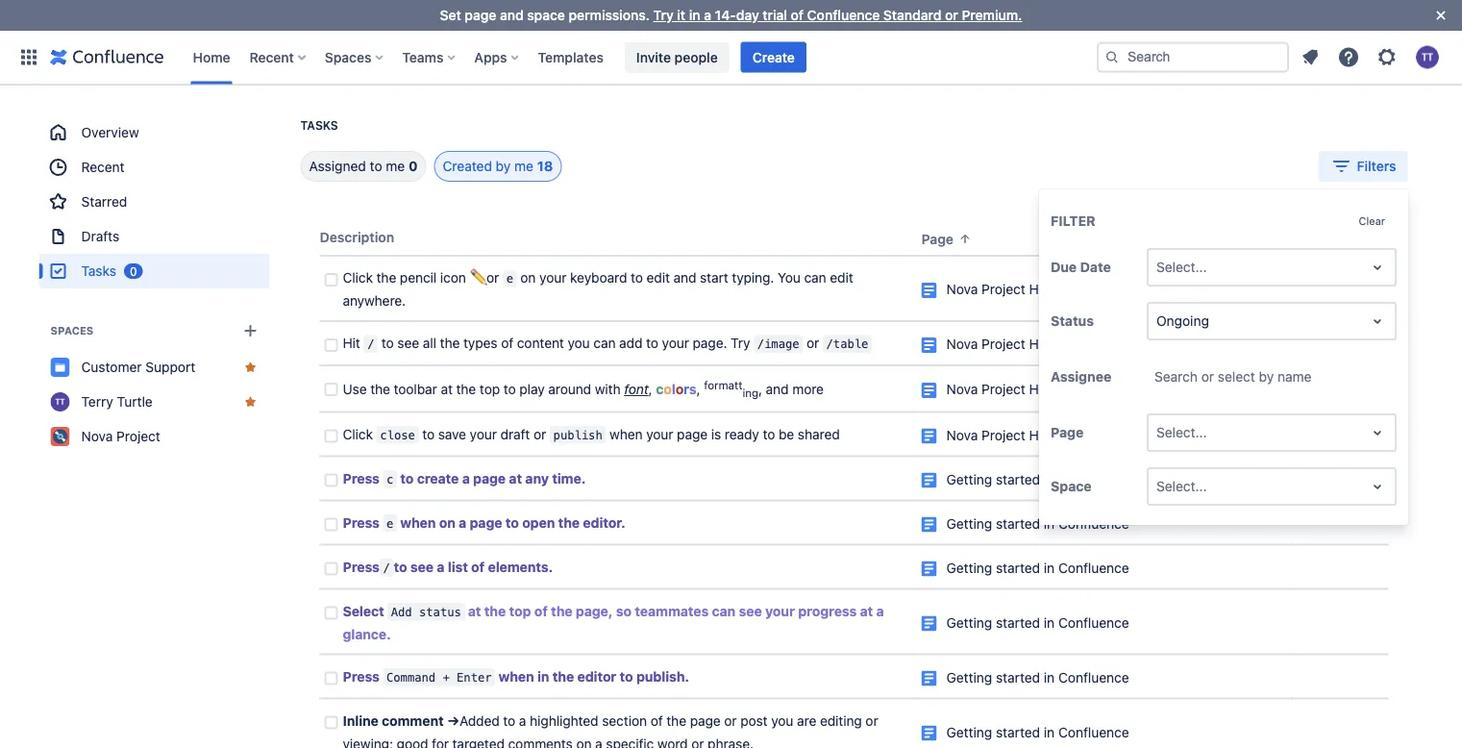 Task type: locate. For each thing, give the bounding box(es) containing it.
the right all
[[440, 335, 460, 351]]

1 horizontal spatial when
[[499, 668, 534, 684]]

so
[[616, 603, 632, 619]]

at left any
[[509, 470, 522, 486]]

started for at the top of the page, so teammates can see your progress at a glance.
[[996, 614, 1040, 630]]

top inside use the toolbar at the top to play around with font , c o l o r s , formatt ing , and more
[[480, 381, 500, 397]]

page title icon image
[[922, 283, 937, 298], [922, 337, 937, 353], [922, 383, 937, 398], [922, 428, 937, 444], [922, 473, 937, 488], [922, 517, 937, 532], [922, 561, 937, 576], [922, 616, 937, 631], [922, 671, 937, 686], [922, 725, 937, 741]]

by
[[496, 158, 511, 174], [1259, 369, 1274, 385]]

the up the word
[[667, 712, 686, 728]]

1 horizontal spatial by
[[1259, 369, 1274, 385]]

8 page title icon image from the top
[[922, 616, 937, 631]]

5 getting started in confluence link from the top
[[947, 669, 1129, 685]]

page title icon image for at the top of the page, so teammates can see your progress at a glance.'s getting started in confluence link
[[922, 616, 937, 631]]

select...
[[1157, 259, 1207, 275], [1157, 425, 1207, 440], [1157, 478, 1207, 494]]

0 horizontal spatial c
[[386, 472, 394, 486]]

publish.
[[637, 668, 689, 684]]

3 nova project home from the top
[[947, 381, 1066, 397]]

getting started in confluence for when in the editor to publish.
[[947, 669, 1129, 685]]

page up space
[[1051, 425, 1084, 440]]

tasks
[[300, 119, 338, 132], [81, 263, 116, 279]]

1 , from the left
[[649, 381, 652, 397]]

2 click from the top
[[343, 426, 373, 442]]

1 open image from the top
[[1366, 256, 1389, 279]]

2 started from the top
[[996, 515, 1040, 531]]

2 vertical spatial when
[[499, 668, 534, 684]]

, right formatt
[[759, 381, 762, 397]]

getting started in confluence for at the top of the page, so teammates can see your progress at a glance.
[[947, 614, 1129, 630]]

the
[[376, 270, 396, 286], [440, 335, 460, 351], [370, 381, 390, 397], [456, 381, 476, 397], [558, 514, 580, 530], [484, 603, 506, 619], [551, 603, 573, 619], [553, 668, 574, 684], [667, 712, 686, 728]]

or right "editing" at the right bottom of page
[[866, 712, 878, 728]]

recent up starred
[[81, 159, 125, 175]]

0 horizontal spatial and
[[500, 7, 524, 23]]

confluence image
[[50, 46, 164, 69], [50, 46, 164, 69]]

2 horizontal spatial when
[[610, 426, 643, 442]]

your inside at the top of the page, so teammates can see your progress at a glance.
[[765, 603, 795, 619]]

nova project home link for ,
[[947, 381, 1066, 397]]

1 vertical spatial page
[[1051, 425, 1084, 440]]

or right draft
[[534, 426, 546, 442]]

to left play
[[504, 381, 516, 397]]

to right editor
[[620, 668, 633, 684]]

banner containing home
[[0, 30, 1462, 85]]

the down elements.
[[484, 603, 506, 619]]

page title icon image for ,'s nova project home link
[[922, 383, 937, 398]]

and left start
[[674, 270, 696, 286]]

see left all
[[397, 335, 419, 351]]

1 horizontal spatial on
[[521, 270, 536, 286]]

e inside the press e when on a page to open the editor.
[[386, 516, 394, 530]]

in for getting started in confluence link related to to create a page at any time.
[[1044, 471, 1055, 487]]

and
[[500, 7, 524, 23], [674, 270, 696, 286], [766, 381, 789, 397]]

1 vertical spatial /
[[383, 560, 390, 574]]

c left l on the left bottom
[[656, 381, 664, 397]]

/
[[367, 337, 374, 351], [383, 560, 390, 574]]

2 horizontal spatial can
[[804, 270, 827, 286]]

1 horizontal spatial spaces
[[325, 49, 371, 65]]

0 vertical spatial /
[[367, 337, 374, 351]]

home for to see all the types of content you can add to your page. try
[[1029, 336, 1066, 352]]

2 vertical spatial see
[[739, 603, 762, 619]]

1 vertical spatial on
[[439, 514, 456, 530]]

Search or select by name text field
[[1155, 367, 1159, 387]]

1 vertical spatial 0
[[130, 264, 137, 278]]

of right 'trial'
[[791, 7, 804, 23]]

press for on
[[343, 514, 380, 530]]

on down "highlighted"
[[576, 735, 592, 748]]

0 vertical spatial see
[[397, 335, 419, 351]]

can right you
[[804, 270, 827, 286]]

and inside use the toolbar at the top to play around with font , c o l o r s , formatt ing , and more
[[766, 381, 789, 397]]

me right assigned
[[386, 158, 405, 174]]

1 vertical spatial e
[[386, 516, 394, 530]]

/ for press
[[383, 560, 390, 574]]

click
[[343, 270, 373, 286], [343, 426, 373, 442]]

of right 'types'
[[501, 335, 514, 351]]

1 vertical spatial when
[[400, 514, 436, 530]]

unstar this space image for terry turtle
[[243, 394, 258, 410]]

can right teammates
[[712, 603, 736, 619]]

trial
[[763, 7, 787, 23]]

edit
[[647, 270, 670, 286], [830, 270, 853, 286]]

0 horizontal spatial when
[[400, 514, 436, 530]]

to left create
[[400, 470, 414, 486]]

0 horizontal spatial you
[[568, 335, 590, 351]]

0 vertical spatial by
[[496, 158, 511, 174]]

1 horizontal spatial and
[[674, 270, 696, 286]]

unstar this space image
[[243, 360, 258, 375], [243, 394, 258, 410]]

1 horizontal spatial try
[[731, 335, 750, 351]]

nova for when your page is ready to be shared
[[947, 427, 978, 443]]

1 horizontal spatial 0
[[409, 158, 418, 174]]

1 vertical spatial see
[[410, 559, 434, 574]]

2 unstar this space image from the top
[[243, 394, 258, 410]]

top
[[480, 381, 500, 397], [509, 603, 531, 619]]

play
[[520, 381, 545, 397]]

me left 18
[[514, 158, 534, 174]]

/ right hit
[[367, 337, 374, 351]]

edit left start
[[647, 270, 670, 286]]

1 vertical spatial click
[[343, 426, 373, 442]]

0 vertical spatial page
[[922, 231, 954, 247]]

your left the page.
[[662, 335, 689, 351]]

0 horizontal spatial ,
[[649, 381, 652, 397]]

to inside added to a highlighted section of the page or post you are editing or viewing; good for targeted comments on a specific word or phrase.
[[503, 712, 516, 728]]

3 select... from the top
[[1157, 478, 1207, 494]]

nova for or
[[947, 336, 978, 352]]

when down font at left bottom
[[610, 426, 643, 442]]

you left 'are' at the bottom of page
[[771, 712, 794, 728]]

of inside at the top of the page, so teammates can see your progress at a glance.
[[534, 603, 548, 619]]

6 getting started in confluence from the top
[[947, 724, 1129, 740]]

filter
[[1051, 213, 1096, 228]]

e up press / to see a list of elements.
[[386, 516, 394, 530]]

1 vertical spatial select...
[[1157, 425, 1207, 440]]

4 nova project home link from the top
[[947, 427, 1066, 443]]

recent link
[[39, 150, 270, 185]]

2 vertical spatial select...
[[1157, 478, 1207, 494]]

create
[[417, 470, 459, 486]]

you inside added to a highlighted section of the page or post you are editing or viewing; good for targeted comments on a specific word or phrase.
[[771, 712, 794, 728]]

page title icon image for nova project home link corresponding to when your page is ready to be shared
[[922, 428, 937, 444]]

1 horizontal spatial me
[[514, 158, 534, 174]]

0 vertical spatial can
[[804, 270, 827, 286]]

in
[[689, 7, 700, 23], [1044, 471, 1055, 487], [1044, 515, 1055, 531], [1044, 560, 1055, 575], [1044, 614, 1055, 630], [538, 668, 549, 684], [1044, 669, 1055, 685], [1044, 724, 1055, 740]]

recent
[[250, 49, 294, 65], [81, 159, 125, 175]]

1 vertical spatial tasks
[[81, 263, 116, 279]]

3 press from the top
[[343, 559, 380, 574]]

in for when on a page to open the editor. getting started in confluence link
[[1044, 515, 1055, 531]]

hit / to see all the types of content you can add to your page. try /image or /table
[[343, 335, 869, 351]]

getting started in confluence link for when on a page to open the editor.
[[947, 515, 1129, 531]]

top inside at the top of the page, so teammates can see your progress at a glance.
[[509, 603, 531, 619]]

set
[[440, 7, 461, 23]]

0 horizontal spatial me
[[386, 158, 405, 174]]

tasks down drafts
[[81, 263, 116, 279]]

0 horizontal spatial /
[[367, 337, 374, 351]]

me
[[386, 158, 405, 174], [514, 158, 534, 174]]

e right ✏️ on the left top
[[506, 272, 513, 286]]

nova project home for when your page is ready to be shared
[[947, 427, 1066, 443]]

top down elements.
[[509, 603, 531, 619]]

or
[[945, 7, 958, 23], [487, 270, 499, 286], [807, 335, 819, 351], [1202, 369, 1214, 385], [534, 426, 546, 442], [724, 712, 737, 728], [866, 712, 878, 728], [692, 735, 704, 748]]

list
[[448, 559, 468, 574]]

0 horizontal spatial tasks
[[81, 263, 116, 279]]

2 edit from the left
[[830, 270, 853, 286]]

page,
[[576, 603, 613, 619]]

0 vertical spatial try
[[653, 7, 674, 23]]

to right keyboard at the left of page
[[631, 270, 643, 286]]

2 me from the left
[[514, 158, 534, 174]]

4 open image from the top
[[1366, 475, 1389, 498]]

the right open
[[558, 514, 580, 530]]

on up press / to see a list of elements.
[[439, 514, 456, 530]]

0
[[409, 158, 418, 174], [130, 264, 137, 278]]

3 nova project home link from the top
[[947, 381, 1066, 397]]

4 press from the top
[[343, 668, 380, 684]]

2 nova project home from the top
[[947, 336, 1066, 352]]

e
[[506, 272, 513, 286], [386, 516, 394, 530]]

you
[[778, 270, 801, 286]]

see inside at the top of the page, so teammates can see your progress at a glance.
[[739, 603, 762, 619]]

by right created
[[496, 158, 511, 174]]

getting
[[947, 471, 992, 487], [947, 515, 992, 531], [947, 560, 992, 575], [947, 614, 992, 630], [947, 669, 992, 685], [947, 724, 992, 740]]

global element
[[12, 30, 1093, 84]]

more
[[792, 381, 824, 397]]

0 horizontal spatial o
[[664, 381, 672, 397]]

to right "added"
[[503, 712, 516, 728]]

to left open
[[506, 514, 519, 530]]

page title icon image for when in the editor to publish.'s getting started in confluence link
[[922, 671, 937, 686]]

, right 'r'
[[697, 381, 700, 397]]

try left it at the left top of page
[[653, 7, 674, 23]]

spaces right recent dropdown button
[[325, 49, 371, 65]]

10 page title icon image from the top
[[922, 725, 937, 741]]

turtle
[[117, 394, 153, 410]]

drafts link
[[39, 219, 270, 254]]

by left name
[[1259, 369, 1274, 385]]

banner
[[0, 30, 1462, 85]]

the up save
[[456, 381, 476, 397]]

1 unstar this space image from the top
[[243, 360, 258, 375]]

0 vertical spatial when
[[610, 426, 643, 442]]

project for ,
[[982, 381, 1026, 397]]

open image for space
[[1366, 475, 1389, 498]]

day
[[736, 7, 759, 23]]

1 vertical spatial and
[[674, 270, 696, 286]]

can left add
[[594, 335, 616, 351]]

home for on your keyboard to edit and start typing. you can edit anywhere.
[[1029, 281, 1066, 297]]

1 select... from the top
[[1157, 259, 1207, 275]]

settings icon image
[[1376, 46, 1399, 69]]

4 getting from the top
[[947, 614, 992, 630]]

nova project home link for or
[[947, 336, 1066, 352]]

save
[[438, 426, 466, 442]]

targeted
[[452, 735, 505, 748]]

3 open image from the top
[[1366, 421, 1389, 444]]

anywhere.
[[343, 293, 406, 309]]

2 vertical spatial on
[[576, 735, 592, 748]]

3 getting from the top
[[947, 560, 992, 575]]

1 vertical spatial top
[[509, 603, 531, 619]]

4 getting started in confluence from the top
[[947, 614, 1129, 630]]

0 vertical spatial spaces
[[325, 49, 371, 65]]

added
[[460, 712, 500, 728]]

page up the 'phrase.'
[[690, 712, 721, 728]]

in for when in the editor to publish.'s getting started in confluence link
[[1044, 669, 1055, 685]]

click up anywhere.
[[343, 270, 373, 286]]

1 vertical spatial by
[[1259, 369, 1274, 385]]

press command + enter when in the editor to publish.
[[343, 668, 689, 684]]

0 vertical spatial select...
[[1157, 259, 1207, 275]]

3 page title icon image from the top
[[922, 383, 937, 398]]

0 horizontal spatial recent
[[81, 159, 125, 175]]

spaces
[[325, 49, 371, 65], [50, 324, 94, 337]]

4 getting started in confluence link from the top
[[947, 614, 1129, 630]]

1 vertical spatial unstar this space image
[[243, 394, 258, 410]]

a inside at the top of the page, so teammates can see your progress at a glance.
[[876, 603, 884, 619]]

2 select... from the top
[[1157, 425, 1207, 440]]

recent button
[[244, 42, 313, 73]]

project for when your page is ready to be shared
[[982, 427, 1026, 443]]

2 open image from the top
[[1366, 310, 1389, 333]]

3 getting started in confluence from the top
[[947, 560, 1129, 575]]

0 vertical spatial recent
[[250, 49, 294, 65]]

teammates
[[635, 603, 709, 619]]

post
[[741, 712, 768, 728]]

/ inside press / to see a list of elements.
[[383, 560, 390, 574]]

0 vertical spatial unstar this space image
[[243, 360, 258, 375]]

0 horizontal spatial e
[[386, 516, 394, 530]]

/image
[[757, 337, 800, 351]]

nova project home link for when your page is ready to be shared
[[947, 427, 1066, 443]]

/ inside hit / to see all the types of content you can add to your page. try /image or /table
[[367, 337, 374, 351]]

any
[[525, 470, 549, 486]]

5 started from the top
[[996, 669, 1040, 685]]

3 started from the top
[[996, 560, 1040, 575]]

getting for when in the editor to publish.
[[947, 669, 992, 685]]

add
[[619, 335, 643, 351]]

2 press from the top
[[343, 514, 380, 530]]

2 getting started in confluence link from the top
[[947, 515, 1129, 531]]

1 vertical spatial recent
[[81, 159, 125, 175]]

5 getting from the top
[[947, 669, 992, 685]]

0 horizontal spatial on
[[439, 514, 456, 530]]

confluence for when in the editor to publish.
[[1059, 669, 1129, 685]]

elements.
[[488, 559, 553, 574]]

press for see
[[343, 559, 380, 574]]

1 horizontal spatial /
[[383, 560, 390, 574]]

1 horizontal spatial e
[[506, 272, 513, 286]]

tab list
[[277, 151, 562, 182]]

0 horizontal spatial 0
[[130, 264, 137, 278]]

see left list
[[410, 559, 434, 574]]

your left keyboard at the left of page
[[539, 270, 567, 286]]

1 click from the top
[[343, 270, 373, 286]]

0 horizontal spatial edit
[[647, 270, 670, 286]]

1 vertical spatial you
[[771, 712, 794, 728]]

editing
[[820, 712, 862, 728]]

me for by
[[514, 158, 534, 174]]

1 nova project home link from the top
[[947, 281, 1066, 297]]

support
[[145, 359, 195, 375]]

when right enter
[[499, 668, 534, 684]]

open image
[[1366, 256, 1389, 279], [1366, 310, 1389, 333], [1366, 421, 1389, 444], [1366, 475, 1389, 498]]

getting started in confluence link for at the top of the page, so teammates can see your progress at a glance.
[[947, 614, 1129, 630]]

top left play
[[480, 381, 500, 397]]

3 getting started in confluence link from the top
[[947, 560, 1129, 575]]

5 getting started in confluence from the top
[[947, 669, 1129, 685]]

home inside global element
[[193, 49, 230, 65]]

5 page title icon image from the top
[[922, 473, 937, 488]]

2 o from the left
[[676, 381, 684, 397]]

2 page title icon image from the top
[[922, 337, 937, 353]]

on your keyboard to edit and start typing. you can edit anywhere.
[[343, 270, 857, 309]]

0 down drafts link
[[130, 264, 137, 278]]

customer
[[81, 359, 142, 375]]

to inside use the toolbar at the top to play around with font , c o l o r s , formatt ing , and more
[[504, 381, 516, 397]]

your down l on the left bottom
[[646, 426, 673, 442]]

page left is
[[677, 426, 708, 442]]

0 vertical spatial c
[[656, 381, 664, 397]]

2 vertical spatial can
[[712, 603, 736, 619]]

1 horizontal spatial c
[[656, 381, 664, 397]]

confluence for to see a list of elements.
[[1059, 560, 1129, 575]]

open image for page
[[1366, 421, 1389, 444]]

try right the page.
[[731, 335, 750, 351]]

draft
[[501, 426, 530, 442]]

home for ,
[[1029, 381, 1066, 397]]

unstar this space image inside terry turtle link
[[243, 394, 258, 410]]

see for a
[[410, 559, 434, 574]]

your left progress
[[765, 603, 795, 619]]

1 started from the top
[[996, 471, 1040, 487]]

2 getting started in confluence from the top
[[947, 515, 1129, 531]]

1 press from the top
[[343, 470, 380, 486]]

or up the 'phrase.'
[[724, 712, 737, 728]]

3 , from the left
[[759, 381, 762, 397]]

and right the ing
[[766, 381, 789, 397]]

0 vertical spatial 0
[[409, 158, 418, 174]]

0 inside tab list
[[409, 158, 418, 174]]

0 horizontal spatial can
[[594, 335, 616, 351]]

viewing;
[[343, 735, 393, 748]]

1 horizontal spatial edit
[[830, 270, 853, 286]]

home link
[[187, 42, 236, 73]]

hit
[[343, 335, 360, 351]]

when
[[610, 426, 643, 442], [400, 514, 436, 530], [499, 668, 534, 684]]

see left progress
[[739, 603, 762, 619]]

or right /image
[[807, 335, 819, 351]]

1 horizontal spatial ,
[[697, 381, 700, 397]]

spaces up customer on the left of page
[[50, 324, 94, 337]]

18
[[537, 158, 553, 174]]

edit right you
[[830, 270, 853, 286]]

page left ascending sorting icon page
[[922, 231, 954, 247]]

to right assigned
[[370, 158, 382, 174]]

0 left created
[[409, 158, 418, 174]]

0 vertical spatial you
[[568, 335, 590, 351]]

2 horizontal spatial and
[[766, 381, 789, 397]]

7 page title icon image from the top
[[922, 561, 937, 576]]

nova for ,
[[947, 381, 978, 397]]

4 page title icon image from the top
[[922, 428, 937, 444]]

can inside at the top of the page, so teammates can see your progress at a glance.
[[712, 603, 736, 619]]

1 horizontal spatial top
[[509, 603, 531, 619]]

o left 'r'
[[664, 381, 672, 397]]

9 page title icon image from the top
[[922, 671, 937, 686]]

permissions.
[[569, 7, 650, 23]]

0 horizontal spatial by
[[496, 158, 511, 174]]

o left s
[[676, 381, 684, 397]]

page title icon image for nova project home link related to or
[[922, 337, 937, 353]]

nova project home
[[947, 281, 1066, 297], [947, 336, 1066, 352], [947, 381, 1066, 397], [947, 427, 1066, 443]]

0 horizontal spatial page
[[922, 231, 954, 247]]

6 page title icon image from the top
[[922, 517, 937, 532]]

1 horizontal spatial can
[[712, 603, 736, 619]]

0 horizontal spatial spaces
[[50, 324, 94, 337]]

toolbar
[[394, 381, 437, 397]]

when down create
[[400, 514, 436, 530]]

status
[[1051, 313, 1094, 329]]

page title icon image for when on a page to open the editor. getting started in confluence link
[[922, 517, 937, 532]]

getting started in confluence link for to see a list of elements.
[[947, 560, 1129, 575]]

clear
[[1359, 214, 1385, 227]]

page title icon image for 1st getting started in confluence link from the bottom of the page
[[922, 725, 937, 741]]

unstar this space image inside customer support link
[[243, 360, 258, 375]]

1 horizontal spatial you
[[771, 712, 794, 728]]

1 horizontal spatial recent
[[250, 49, 294, 65]]

2 horizontal spatial on
[[576, 735, 592, 748]]

comment
[[382, 712, 444, 728]]

2 getting from the top
[[947, 515, 992, 531]]

home
[[193, 49, 230, 65], [1029, 281, 1066, 297], [1029, 336, 1066, 352], [1029, 381, 1066, 397], [1029, 427, 1066, 443]]

filters
[[1357, 158, 1397, 174]]

enter
[[457, 670, 492, 684]]

overview link
[[39, 115, 270, 150]]

the up anywhere.
[[376, 270, 396, 286]]

your inside on your keyboard to edit and start typing. you can edit anywhere.
[[539, 270, 567, 286]]

recent right home link
[[250, 49, 294, 65]]

1 getting started in confluence from the top
[[947, 471, 1129, 487]]

0 vertical spatial click
[[343, 270, 373, 286]]

+
[[443, 670, 450, 684]]

and left space
[[500, 7, 524, 23]]

click close to save your draft or publish when your page is ready to be shared
[[343, 426, 840, 442]]

started for to create a page at any time.
[[996, 471, 1040, 487]]

1 getting from the top
[[947, 471, 992, 487]]

the left editor
[[553, 668, 574, 684]]

1 me from the left
[[386, 158, 405, 174]]

help icon image
[[1337, 46, 1360, 69]]

you right content
[[568, 335, 590, 351]]

select... for page
[[1157, 425, 1207, 440]]

or right standard
[[945, 7, 958, 23]]

1 horizontal spatial o
[[676, 381, 684, 397]]

spaces inside spaces popup button
[[325, 49, 371, 65]]

at right status at the left bottom of the page
[[468, 603, 481, 619]]

to inside on your keyboard to edit and start typing. you can edit anywhere.
[[631, 270, 643, 286]]

0 horizontal spatial top
[[480, 381, 500, 397]]

click left close
[[343, 426, 373, 442]]

of right list
[[471, 559, 485, 574]]

group
[[39, 115, 270, 288]]

templates
[[538, 49, 604, 65]]

the left page,
[[551, 603, 573, 619]]

of up the word
[[651, 712, 663, 728]]

0 vertical spatial tasks
[[300, 119, 338, 132]]

2 nova project home link from the top
[[947, 336, 1066, 352]]

recent inside dropdown button
[[250, 49, 294, 65]]

getting for at the top of the page, so teammates can see your progress at a glance.
[[947, 614, 992, 630]]

comments
[[508, 735, 573, 748]]

nova project link
[[39, 419, 270, 454]]

1 vertical spatial try
[[731, 335, 750, 351]]

in for 1st getting started in confluence link from the bottom of the page
[[1044, 724, 1055, 740]]

the inside added to a highlighted section of the page or post you are editing or viewing; good for targeted comments on a specific word or phrase.
[[667, 712, 686, 728]]

1 page title icon image from the top
[[922, 283, 937, 298]]

getting started in confluence link for when in the editor to publish.
[[947, 669, 1129, 685]]

0 vertical spatial on
[[521, 270, 536, 286]]

press for create
[[343, 470, 380, 486]]

1 horizontal spatial page
[[1051, 425, 1084, 440]]

1 vertical spatial c
[[386, 472, 394, 486]]

and inside on your keyboard to edit and start typing. you can edit anywhere.
[[674, 270, 696, 286]]

, left l on the left bottom
[[649, 381, 652, 397]]

0 vertical spatial top
[[480, 381, 500, 397]]

getting started in confluence for to create a page at any time.
[[947, 471, 1129, 487]]

2 vertical spatial and
[[766, 381, 789, 397]]

tasks up assigned
[[300, 119, 338, 132]]

1 getting started in confluence link from the top
[[947, 471, 1129, 487]]

4 started from the top
[[996, 614, 1040, 630]]

1 edit from the left
[[647, 270, 670, 286]]

name
[[1278, 369, 1312, 385]]

1 nova project home from the top
[[947, 281, 1066, 297]]

of inside added to a highlighted section of the page or post you are editing or viewing; good for targeted comments on a specific word or phrase.
[[651, 712, 663, 728]]

word
[[658, 735, 688, 748]]

/ up select add status
[[383, 560, 390, 574]]

open image for status
[[1366, 310, 1389, 333]]

customer support
[[81, 359, 195, 375]]

page title icon image for getting started in confluence link corresponding to to see a list of elements.
[[922, 561, 937, 576]]

6 getting started in confluence link from the top
[[947, 724, 1129, 740]]

0 vertical spatial e
[[506, 272, 513, 286]]

see
[[397, 335, 419, 351], [410, 559, 434, 574], [739, 603, 762, 619]]

nova project
[[81, 428, 160, 444]]

add
[[391, 605, 412, 619]]

2 horizontal spatial ,
[[759, 381, 762, 397]]

date
[[1080, 259, 1111, 275]]

4 nova project home from the top
[[947, 427, 1066, 443]]



Task type: vqa. For each thing, say whether or not it's contained in the screenshot.


Task type: describe. For each thing, give the bounding box(es) containing it.
teams button
[[396, 42, 463, 73]]

c inside use the toolbar at the top to play around with font , c o l o r s , formatt ing , and more
[[656, 381, 664, 397]]

/ for hit
[[367, 337, 374, 351]]

open
[[522, 514, 555, 530]]

at right progress
[[860, 603, 873, 619]]

s
[[689, 381, 697, 397]]

getting started in confluence link for to create a page at any time.
[[947, 471, 1129, 487]]

started for to see a list of elements.
[[996, 560, 1040, 575]]

me for to
[[386, 158, 405, 174]]

icon
[[440, 270, 466, 286]]

your profile and preferences image
[[1416, 46, 1439, 69]]

press for enter
[[343, 668, 380, 684]]

getting for to see a list of elements.
[[947, 560, 992, 575]]

invite
[[636, 49, 671, 65]]

getting started in confluence for to see a list of elements.
[[947, 560, 1129, 575]]

or right ✏️ on the left top
[[487, 270, 499, 286]]

select
[[343, 603, 384, 619]]

a down press c to create a page at any time.
[[459, 514, 467, 530]]

in for getting started in confluence link corresponding to to see a list of elements.
[[1044, 560, 1055, 575]]

c inside press c to create a page at any time.
[[386, 472, 394, 486]]

page title icon image for getting started in confluence link related to to create a page at any time.
[[922, 473, 937, 488]]

section
[[602, 712, 647, 728]]

page right set
[[465, 7, 496, 23]]

6 started from the top
[[996, 724, 1040, 740]]

starred
[[81, 194, 127, 210]]

create a space image
[[239, 319, 262, 342]]

confluence for when on a page to open the editor.
[[1059, 515, 1129, 531]]

description
[[320, 229, 394, 245]]

1 horizontal spatial tasks
[[300, 119, 338, 132]]

close
[[380, 428, 415, 442]]

2 , from the left
[[697, 381, 700, 397]]

open image for due date
[[1366, 256, 1389, 279]]

or left select
[[1202, 369, 1214, 385]]

search
[[1155, 369, 1198, 385]]

getting started in confluence for when on a page to open the editor.
[[947, 515, 1129, 531]]

typing.
[[732, 270, 774, 286]]

page down press c to create a page at any time.
[[470, 514, 502, 530]]

apps button
[[469, 42, 526, 73]]

your right save
[[470, 426, 497, 442]]

a left list
[[437, 559, 445, 574]]

select
[[1218, 369, 1256, 385]]

select... for space
[[1157, 478, 1207, 494]]

the right use at the bottom left of page
[[370, 381, 390, 397]]

getting for when on a page to open the editor.
[[947, 515, 992, 531]]

assignee
[[1051, 369, 1112, 385]]

is
[[711, 426, 721, 442]]

invite people button
[[625, 42, 729, 73]]

at the top of the page, so teammates can see your progress at a glance.
[[343, 603, 887, 642]]

close image
[[1430, 4, 1453, 27]]

use
[[343, 381, 367, 397]]

tasks inside "group"
[[81, 263, 116, 279]]

getting for to create a page at any time.
[[947, 471, 992, 487]]

terry
[[81, 394, 113, 410]]

a left 14-
[[704, 7, 711, 23]]

to right add
[[646, 335, 659, 351]]

/table
[[826, 337, 869, 351]]

inline
[[343, 712, 379, 728]]

can inside on your keyboard to edit and start typing. you can edit anywhere.
[[804, 270, 827, 286]]

phrase.
[[708, 735, 754, 748]]

search image
[[1105, 50, 1120, 65]]

nova project home for or
[[947, 336, 1066, 352]]

premium.
[[962, 7, 1022, 23]]

types
[[463, 335, 498, 351]]

formatt
[[704, 378, 743, 392]]

page up the press e when on a page to open the editor.
[[473, 470, 506, 486]]

confluence for to create a page at any time.
[[1059, 471, 1129, 487]]

at inside use the toolbar at the top to play around with font , c o l o r s , formatt ing , and more
[[441, 381, 453, 397]]

recent inside "group"
[[81, 159, 125, 175]]

progress
[[798, 603, 857, 619]]

see for all
[[397, 335, 419, 351]]

1 vertical spatial spaces
[[50, 324, 94, 337]]

people
[[675, 49, 718, 65]]

teams
[[402, 49, 444, 65]]

click for close
[[343, 426, 373, 442]]

page title icon image for fourth nova project home link from the bottom
[[922, 283, 937, 298]]

14-
[[715, 7, 736, 23]]

to left save
[[422, 426, 435, 442]]

confluence for at the top of the page, so teammates can see your progress at a glance.
[[1059, 614, 1129, 630]]

to up select add status
[[394, 559, 407, 574]]

assigned
[[309, 158, 366, 174]]

1 vertical spatial can
[[594, 335, 616, 351]]

→
[[447, 712, 460, 728]]

tab list containing assigned to me
[[277, 151, 562, 182]]

a left specific
[[595, 735, 603, 748]]

project for or
[[982, 336, 1026, 352]]

✏️
[[470, 270, 483, 286]]

a up comments
[[519, 712, 526, 728]]

0 horizontal spatial try
[[653, 7, 674, 23]]

spaces button
[[319, 42, 391, 73]]

terry turtle link
[[39, 385, 270, 419]]

started for when on a page to open the editor.
[[996, 515, 1040, 531]]

status
[[419, 605, 461, 619]]

created by me 18
[[443, 158, 553, 174]]

all
[[423, 335, 436, 351]]

on inside added to a highlighted section of the page or post you are editing or viewing; good for targeted comments on a specific word or phrase.
[[576, 735, 592, 748]]

try it in a 14-day trial of confluence standard or premium. link
[[653, 7, 1022, 23]]

page inside added to a highlighted section of the page or post you are editing or viewing; good for targeted comments on a specific word or phrase.
[[690, 712, 721, 728]]

assigned to me 0
[[309, 158, 418, 174]]

glance.
[[343, 626, 391, 642]]

ongoing
[[1157, 313, 1209, 329]]

select add status
[[343, 603, 461, 619]]

ascending sorting icon page image
[[958, 231, 973, 247]]

started for when in the editor to publish.
[[996, 669, 1040, 685]]

filters button
[[1319, 151, 1408, 182]]

notification icon image
[[1299, 46, 1322, 69]]

press / to see a list of elements.
[[343, 559, 553, 574]]

standard
[[884, 7, 942, 23]]

6 getting from the top
[[947, 724, 992, 740]]

search or select by name
[[1155, 369, 1312, 385]]

to left be
[[763, 426, 775, 442]]

on inside on your keyboard to edit and start typing. you can edit anywhere.
[[521, 270, 536, 286]]

press c to create a page at any time.
[[343, 470, 586, 486]]

customer support link
[[39, 350, 270, 385]]

inline comment →
[[343, 712, 460, 728]]

or right the word
[[692, 735, 704, 748]]

select... for due date
[[1157, 259, 1207, 275]]

space
[[527, 7, 565, 23]]

editor.
[[583, 514, 626, 530]]

set page and space permissions. try it in a 14-day trial of confluence standard or premium.
[[440, 7, 1022, 23]]

0 vertical spatial and
[[500, 7, 524, 23]]

in for at the top of the page, so teammates can see your progress at a glance.'s getting started in confluence link
[[1044, 614, 1055, 630]]

group containing overview
[[39, 115, 270, 288]]

command
[[386, 670, 436, 684]]

Search field
[[1097, 42, 1289, 73]]

1 o from the left
[[664, 381, 672, 397]]

click the pencil icon ✏️ or e
[[343, 270, 513, 286]]

overview
[[81, 125, 139, 140]]

pencil
[[400, 270, 437, 286]]

appswitcher icon image
[[17, 46, 40, 69]]

click for the
[[343, 270, 373, 286]]

to right hit
[[382, 335, 394, 351]]

ready
[[725, 426, 759, 442]]

e inside click the pencil icon ✏️ or e
[[506, 272, 513, 286]]

drafts
[[81, 228, 119, 244]]

keyboard
[[570, 270, 627, 286]]

unstar this space image for customer support
[[243, 360, 258, 375]]

with
[[595, 381, 621, 397]]

home for to save your draft or
[[1029, 427, 1066, 443]]

create
[[753, 49, 795, 65]]

a right create
[[462, 470, 470, 486]]

templates link
[[532, 42, 609, 73]]

nova project home for ,
[[947, 381, 1066, 397]]

space
[[1051, 478, 1092, 494]]

0 inside "group"
[[130, 264, 137, 278]]

press e when on a page to open the editor.
[[343, 514, 626, 530]]

content
[[517, 335, 564, 351]]

specific
[[606, 735, 654, 748]]

font
[[624, 381, 649, 397]]



